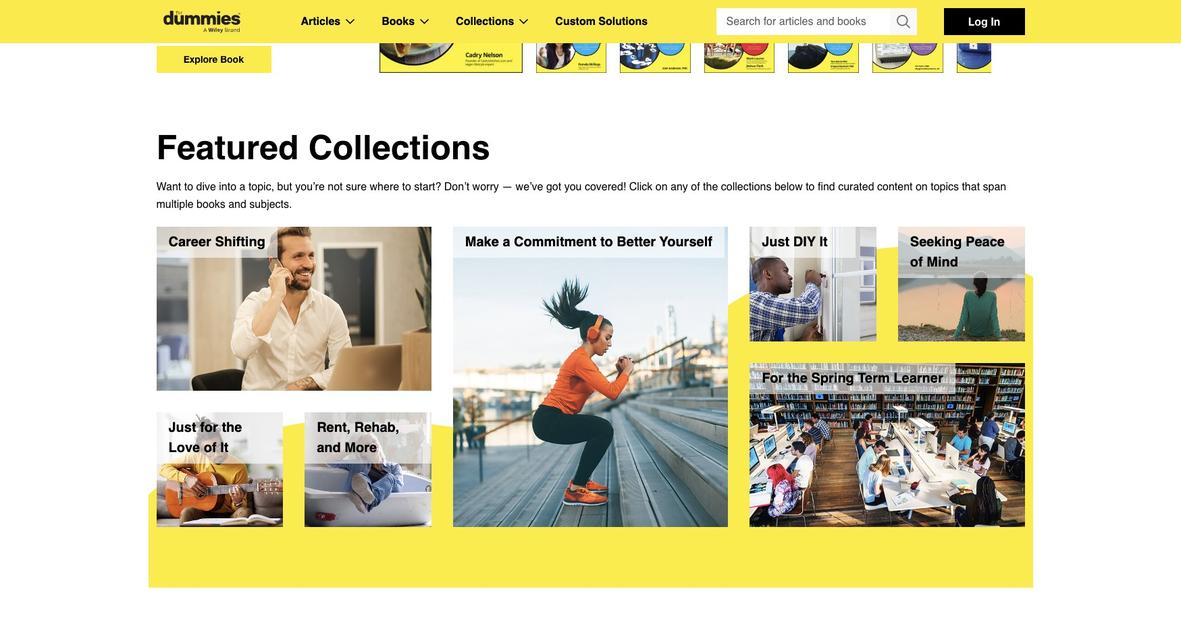 Task type: locate. For each thing, give the bounding box(es) containing it.
2 horizontal spatial of
[[910, 255, 923, 270]]

0 horizontal spatial it
[[220, 440, 229, 456]]

career shifting link
[[156, 227, 432, 391]]

on
[[656, 181, 668, 193], [916, 181, 928, 193]]

1 vertical spatial of
[[910, 255, 923, 270]]

you're
[[295, 181, 325, 193]]

0 horizontal spatial of
[[204, 440, 217, 456]]

1 horizontal spatial the
[[703, 181, 718, 193]]

make
[[465, 234, 499, 250]]

0 vertical spatial collections
[[456, 16, 514, 28]]

group
[[716, 8, 917, 35]]

just diy it
[[762, 234, 828, 250]]

for
[[200, 420, 218, 436]]

0 vertical spatial of
[[691, 181, 700, 193]]

to
[[184, 181, 193, 193], [402, 181, 411, 193], [806, 181, 815, 193], [600, 234, 613, 250]]

just for just diy it
[[762, 234, 790, 250]]

explore book link
[[156, 46, 271, 73]]

just up love
[[169, 420, 196, 436]]

1 vertical spatial collections
[[308, 128, 490, 167]]

a right make
[[503, 234, 510, 250]]

1 vertical spatial and
[[317, 440, 341, 456]]

2 vertical spatial of
[[204, 440, 217, 456]]

and down rent,
[[317, 440, 341, 456]]

it right love
[[220, 440, 229, 456]]

just left diy
[[762, 234, 790, 250]]

0 horizontal spatial the
[[222, 420, 242, 436]]

1 horizontal spatial just
[[762, 234, 790, 250]]

0 vertical spatial a
[[239, 181, 245, 193]]

of down for
[[204, 440, 217, 456]]

books
[[382, 16, 415, 28]]

custom solutions link
[[555, 13, 648, 30]]

book
[[220, 53, 244, 65]]

0 vertical spatial just
[[762, 234, 790, 250]]

of left mind
[[910, 255, 923, 270]]

dive
[[196, 181, 216, 193]]

collections
[[456, 16, 514, 28], [308, 128, 490, 167]]

2 vertical spatial the
[[222, 420, 242, 436]]

collections up "where"
[[308, 128, 490, 167]]

to left better
[[600, 234, 613, 250]]

on left topics
[[916, 181, 928, 193]]

you
[[564, 181, 582, 193]]

find
[[818, 181, 835, 193]]

to left dive
[[184, 181, 193, 193]]

2 horizontal spatial the
[[788, 371, 808, 386]]

for
[[762, 371, 784, 386]]

of
[[691, 181, 700, 193], [910, 255, 923, 270], [204, 440, 217, 456]]

1 vertical spatial a
[[503, 234, 510, 250]]

the inside want to dive into a topic, but you're not sure where to start? don't worry — we've got you covered! click on any of the collections below to find curated content on topics that span multiple books and subjects.
[[703, 181, 718, 193]]

a
[[239, 181, 245, 193], [503, 234, 510, 250]]

of right any
[[691, 181, 700, 193]]

seeking
[[910, 234, 962, 250]]

1 horizontal spatial of
[[691, 181, 700, 193]]

rent,
[[317, 420, 351, 436]]

1 horizontal spatial on
[[916, 181, 928, 193]]

it right diy
[[820, 234, 828, 250]]

seeking peace of mind
[[910, 234, 1005, 270]]

and
[[228, 199, 246, 211], [317, 440, 341, 456]]

0 horizontal spatial and
[[228, 199, 246, 211]]

peace
[[966, 234, 1005, 250]]

got
[[546, 181, 561, 193]]

1 horizontal spatial a
[[503, 234, 510, 250]]

0 vertical spatial the
[[703, 181, 718, 193]]

logo image
[[156, 10, 247, 33]]

and down into
[[228, 199, 246, 211]]

0 vertical spatial it
[[820, 234, 828, 250]]

in
[[991, 15, 1001, 28]]

where
[[370, 181, 399, 193]]

1 vertical spatial the
[[788, 371, 808, 386]]

on left any
[[656, 181, 668, 193]]

better
[[617, 234, 656, 250]]

0 horizontal spatial on
[[656, 181, 668, 193]]

2 on from the left
[[916, 181, 928, 193]]

for the spring term learner link
[[750, 363, 1025, 528]]

diy
[[794, 234, 816, 250]]

a right into
[[239, 181, 245, 193]]

to left find
[[806, 181, 815, 193]]

for the spring term learner
[[762, 371, 943, 386]]

the
[[703, 181, 718, 193], [788, 371, 808, 386], [222, 420, 242, 436]]

0 horizontal spatial just
[[169, 420, 196, 436]]

a inside want to dive into a topic, but you're not sure where to start? don't worry — we've got you covered! click on any of the collections below to find curated content on topics that span multiple books and subjects.
[[239, 181, 245, 193]]

yourself
[[660, 234, 713, 250]]

explore
[[184, 53, 218, 65]]

love
[[169, 440, 200, 456]]

worry
[[473, 181, 499, 193]]

that
[[962, 181, 980, 193]]

0 vertical spatial and
[[228, 199, 246, 211]]

click
[[629, 181, 653, 193]]

learner
[[894, 371, 943, 386]]

0 horizontal spatial a
[[239, 181, 245, 193]]

covered!
[[585, 181, 626, 193]]

1 vertical spatial just
[[169, 420, 196, 436]]

just
[[762, 234, 790, 250], [169, 420, 196, 436]]

1 horizontal spatial and
[[317, 440, 341, 456]]

career shifting
[[169, 234, 265, 250]]

collections left open collections list image
[[456, 16, 514, 28]]

it
[[820, 234, 828, 250], [220, 440, 229, 456]]

solutions
[[599, 16, 648, 28]]

multiple
[[156, 199, 194, 211]]

just inside just for the love of it
[[169, 420, 196, 436]]

1 vertical spatial it
[[220, 440, 229, 456]]



Task type: describe. For each thing, give the bounding box(es) containing it.
we've
[[516, 181, 543, 193]]

more
[[345, 440, 377, 456]]

it inside just for the love of it
[[220, 440, 229, 456]]

content
[[877, 181, 913, 193]]

articles
[[301, 16, 341, 28]]

books
[[197, 199, 225, 211]]

featured
[[156, 128, 299, 167]]

don't
[[444, 181, 470, 193]]

of inside just for the love of it
[[204, 440, 217, 456]]

below
[[775, 181, 803, 193]]

log in
[[968, 15, 1001, 28]]

custom solutions
[[555, 16, 648, 28]]

and inside the rent, rehab, and more
[[317, 440, 341, 456]]

explore book
[[184, 53, 244, 65]]

make a commitment to better yourself link
[[453, 227, 728, 528]]

just for just for the love of it
[[169, 420, 196, 436]]

shifting
[[215, 234, 265, 250]]

1 on from the left
[[656, 181, 668, 193]]

of inside seeking peace of mind
[[910, 255, 923, 270]]

sure
[[346, 181, 367, 193]]

log in link
[[944, 8, 1025, 35]]

not
[[328, 181, 343, 193]]

topic,
[[248, 181, 274, 193]]

of inside want to dive into a topic, but you're not sure where to start? don't worry — we've got you covered! click on any of the collections below to find curated content on topics that span multiple books and subjects.
[[691, 181, 700, 193]]

into
[[219, 181, 236, 193]]

open book categories image
[[420, 19, 429, 24]]

want to dive into a topic, but you're not sure where to start? don't worry — we've got you covered! click on any of the collections below to find curated content on topics that span multiple books and subjects.
[[156, 181, 1007, 211]]

any
[[671, 181, 688, 193]]

start?
[[414, 181, 441, 193]]

log
[[968, 15, 988, 28]]

career
[[169, 234, 211, 250]]

the inside just for the love of it
[[222, 420, 242, 436]]

seeking peace of mind link
[[898, 227, 1025, 342]]

open article categories image
[[346, 19, 355, 24]]

featured collections
[[156, 128, 490, 167]]

spring
[[812, 371, 854, 386]]

just diy it link
[[750, 227, 877, 342]]

collections
[[721, 181, 772, 193]]

rehab,
[[354, 420, 399, 436]]

term
[[858, 371, 890, 386]]

make a commitment to better yourself
[[465, 234, 713, 250]]

to left start? at left top
[[402, 181, 411, 193]]

Search for articles and books text field
[[716, 8, 891, 35]]

curated
[[838, 181, 874, 193]]

topics
[[931, 181, 959, 193]]

—
[[502, 181, 513, 193]]

want
[[156, 181, 181, 193]]

commitment
[[514, 234, 597, 250]]

open collections list image
[[520, 19, 528, 24]]

but
[[277, 181, 292, 193]]

cookie consent banner dialog
[[0, 587, 1181, 636]]

span
[[983, 181, 1007, 193]]

just for the love of it
[[169, 420, 242, 456]]

1 horizontal spatial it
[[820, 234, 828, 250]]

subjects.
[[249, 199, 292, 211]]

mind
[[927, 255, 958, 270]]

and inside want to dive into a topic, but you're not sure where to start? don't worry — we've got you covered! click on any of the collections below to find curated content on topics that span multiple books and subjects.
[[228, 199, 246, 211]]

custom
[[555, 16, 596, 28]]

rent, rehab, and more
[[317, 420, 399, 456]]

rent, rehab, and more link
[[305, 413, 432, 528]]

just for the love of it link
[[156, 413, 283, 528]]



Task type: vqa. For each thing, say whether or not it's contained in the screenshot.
impact to the right
no



